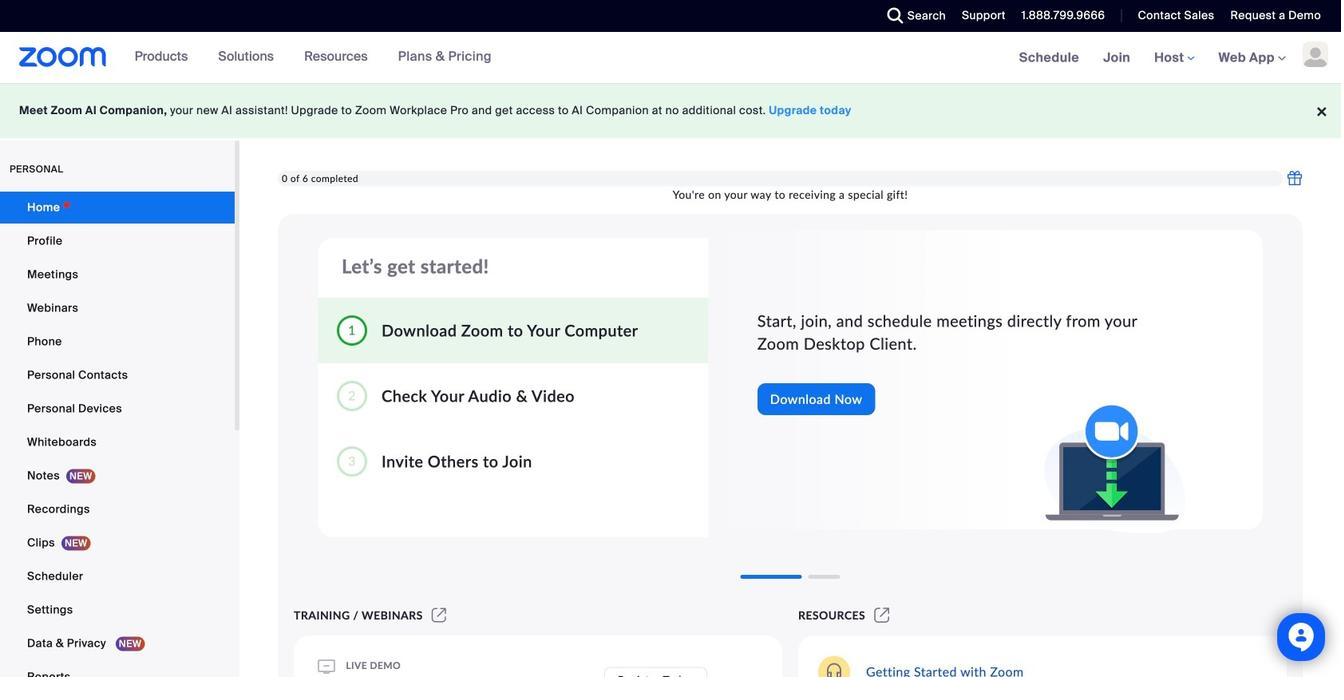 Task type: vqa. For each thing, say whether or not it's contained in the screenshot.
contact to the top
no



Task type: describe. For each thing, give the bounding box(es) containing it.
profile picture image
[[1303, 42, 1329, 67]]

meetings navigation
[[1008, 32, 1342, 84]]

2 window new image from the left
[[872, 609, 893, 622]]



Task type: locate. For each thing, give the bounding box(es) containing it.
banner
[[0, 32, 1342, 84]]

product information navigation
[[123, 32, 504, 83]]

window new image
[[429, 609, 449, 622], [872, 609, 893, 622]]

personal menu menu
[[0, 192, 235, 677]]

zoom logo image
[[19, 47, 107, 67]]

1 window new image from the left
[[429, 609, 449, 622]]

footer
[[0, 83, 1342, 138]]

0 horizontal spatial window new image
[[429, 609, 449, 622]]

1 horizontal spatial window new image
[[872, 609, 893, 622]]



